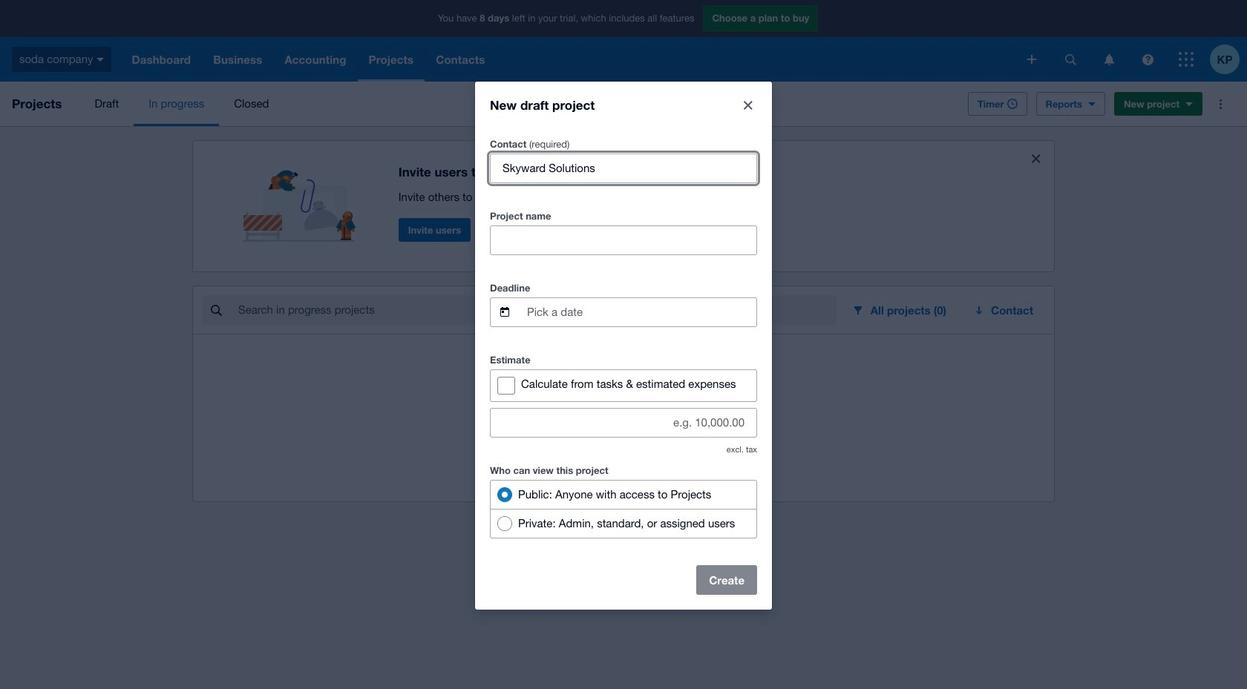 Task type: describe. For each thing, give the bounding box(es) containing it.
Pick a date field
[[526, 298, 756, 326]]

Search in progress projects search field
[[237, 296, 836, 324]]

e.g. 10,000.00 field
[[491, 409, 756, 437]]

0 horizontal spatial svg image
[[1065, 54, 1076, 65]]

invite users to projects image
[[243, 153, 363, 242]]



Task type: vqa. For each thing, say whether or not it's contained in the screenshot.
Search in progress projects search field
yes



Task type: locate. For each thing, give the bounding box(es) containing it.
None field
[[491, 226, 756, 254]]

Find or create a contact field
[[491, 154, 756, 182]]

1 horizontal spatial svg image
[[1179, 52, 1194, 67]]

group
[[490, 480, 757, 539]]

banner
[[0, 0, 1247, 82]]

svg image
[[1179, 52, 1194, 67], [1065, 54, 1076, 65]]

dialog
[[475, 81, 772, 610]]

svg image
[[1104, 54, 1114, 65], [1142, 54, 1153, 65], [1027, 55, 1036, 64], [97, 58, 104, 61]]



